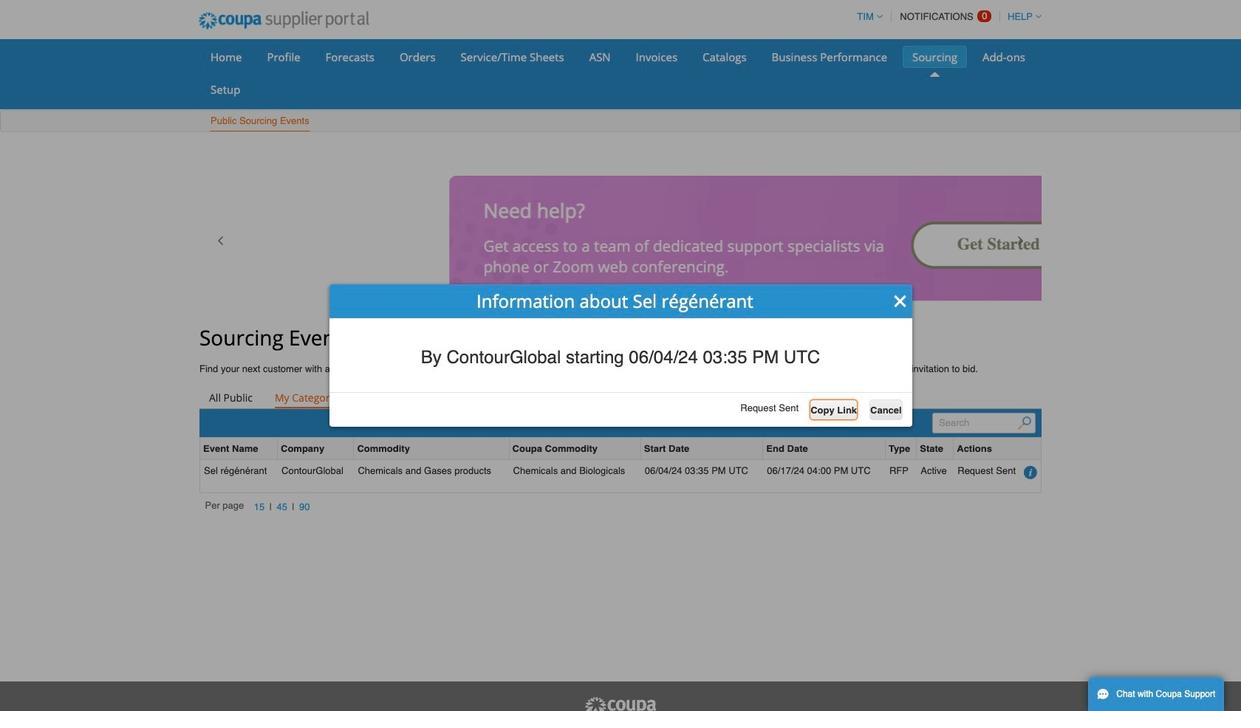 Task type: vqa. For each thing, say whether or not it's contained in the screenshot.
Coupa Commodity element
yes



Task type: locate. For each thing, give the bounding box(es) containing it.
type element
[[886, 438, 917, 461]]

information about sel régénérant dialog
[[329, 285, 913, 427]]

Search text field
[[933, 413, 1036, 434]]

1 vertical spatial coupa supplier portal image
[[584, 697, 658, 712]]

end date element
[[764, 438, 886, 461]]

coupa commodity element
[[510, 438, 641, 461]]

tab list
[[200, 388, 1042, 409]]

close image
[[893, 294, 908, 309]]

state element
[[917, 438, 954, 461]]

start date element
[[641, 438, 764, 461]]

0 horizontal spatial coupa supplier portal image
[[188, 2, 379, 39]]

coupa supplier portal image
[[188, 2, 379, 39], [584, 697, 658, 712]]

navigation
[[205, 499, 315, 516]]

search image
[[1018, 417, 1032, 430]]



Task type: describe. For each thing, give the bounding box(es) containing it.
company element
[[278, 438, 354, 461]]

actions element
[[954, 438, 1041, 461]]

event name element
[[200, 438, 278, 461]]

1 horizontal spatial coupa supplier portal image
[[584, 697, 658, 712]]

commodity element
[[354, 438, 510, 461]]

0 vertical spatial coupa supplier portal image
[[188, 2, 379, 39]]

previous image
[[215, 235, 227, 247]]



